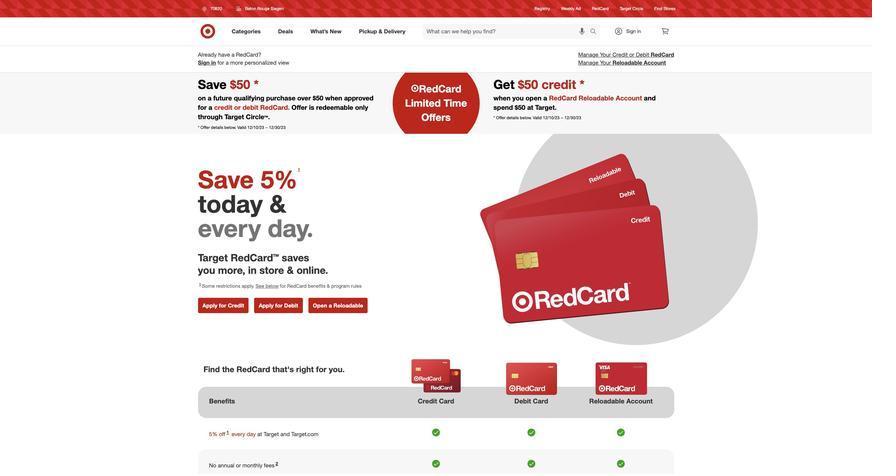 Task type: describe. For each thing, give the bounding box(es) containing it.
stores
[[663, 6, 675, 11]]

& inside 'target redcard™ saves you more, in store & online.'
[[287, 264, 294, 277]]

1 horizontal spatial 5%
[[261, 165, 297, 194]]

circle™.
[[246, 113, 270, 121]]

reloadable inside "link"
[[333, 302, 363, 309]]

apply for debit
[[259, 302, 298, 309]]

* down the through
[[198, 125, 199, 130]]

debit card
[[514, 397, 548, 405]]

store
[[259, 264, 284, 277]]

for inside 1 some restrictions apply. see below for redcard benefits & program rules
[[280, 283, 286, 289]]

restrictions
[[216, 283, 240, 289]]

credit for your
[[612, 51, 628, 58]]

a up target.
[[543, 94, 547, 102]]

a up the more
[[231, 51, 234, 58]]

view
[[278, 59, 289, 66]]

spend
[[493, 103, 513, 111]]

2 vertical spatial reloadable
[[589, 397, 624, 405]]

– for save
[[265, 125, 268, 130]]

monthly
[[242, 463, 262, 470]]

target.
[[535, 103, 557, 111]]

2 vertical spatial debit
[[514, 397, 531, 405]]

annual
[[218, 463, 234, 470]]

2 manage from the top
[[578, 59, 598, 66]]

save for save
[[198, 77, 230, 92]]

valid for save
[[237, 125, 246, 130]]

* link up and spend $50 at target. on the right of the page
[[580, 77, 585, 92]]

online.
[[297, 264, 328, 277]]

* link up qualifying
[[254, 77, 259, 92]]

categories
[[232, 28, 261, 35]]

0 horizontal spatial 1 link
[[225, 430, 230, 438]]

time
[[444, 97, 467, 109]]

below
[[266, 283, 279, 289]]

below. for save
[[224, 125, 236, 130]]

every day.
[[198, 213, 313, 243]]

through
[[198, 113, 223, 121]]

when you open a
[[493, 94, 549, 102]]

or inside manage your credit or debit redcard manage your reloadable account
[[629, 51, 634, 58]]

see
[[256, 283, 264, 289]]

what's new
[[310, 28, 342, 35]]

open
[[526, 94, 541, 102]]

pickup & delivery link
[[353, 24, 414, 39]]

redcard inside 1 some restrictions apply. see below for redcard benefits & program rules
[[287, 283, 307, 289]]

reloadable account
[[589, 397, 653, 405]]

on
[[198, 94, 206, 102]]

$50 inside and spend $50 at target.
[[515, 103, 525, 111]]

offer is redeemable only through target circle™.
[[198, 103, 368, 121]]

redcard debit image
[[499, 362, 564, 397]]

siegen
[[271, 6, 284, 11]]

no
[[209, 463, 216, 470]]

baton
[[245, 6, 256, 11]]

sign in link
[[608, 24, 652, 39]]

and spend $50 at target.
[[493, 94, 656, 111]]

a inside "link"
[[329, 302, 332, 309]]

apply for debit link
[[254, 298, 303, 314]]

5% off 1 every day at target and target.com
[[209, 430, 318, 438]]

deals link
[[272, 24, 302, 39]]

redcard link
[[592, 6, 609, 12]]

future
[[213, 94, 232, 102]]

redcard?
[[236, 51, 261, 58]]

12/30/23 for save
[[269, 125, 286, 130]]

below. for get
[[520, 115, 532, 121]]

search
[[587, 28, 603, 35]]

sign in
[[626, 28, 641, 34]]

open a reloadable link
[[308, 298, 368, 314]]

1 manage from the top
[[578, 51, 598, 58]]

12/10/23 for save
[[247, 125, 264, 130]]

on a future qualifying purchase over $50 when approved for a
[[198, 94, 373, 111]]

credit card
[[418, 397, 454, 405]]

credit for for
[[228, 302, 244, 309]]

circle
[[632, 6, 643, 11]]

a up the through
[[208, 103, 212, 111]]

personalized
[[245, 59, 276, 66]]

for inside "link"
[[275, 302, 283, 309]]

the
[[222, 365, 234, 375]]

sign in button
[[198, 59, 216, 67]]

for inside on a future qualifying purchase over $50 when approved for a
[[198, 103, 207, 111]]

what's new link
[[305, 24, 350, 39]]

2
[[275, 461, 278, 467]]

get
[[493, 77, 518, 92]]

in for target redcard™ saves you more, in store & online.
[[248, 264, 257, 277]]

search button
[[587, 24, 603, 40]]

target circle
[[620, 6, 643, 11]]

weekly ad
[[561, 6, 581, 11]]

1 horizontal spatial 1 link
[[297, 167, 301, 175]]

target inside "link"
[[620, 6, 631, 11]]

target redcard™ saves you more, in store & online.
[[198, 252, 328, 277]]

deals
[[278, 28, 293, 35]]

and inside and spend $50 at target.
[[644, 94, 656, 102]]

redcard™
[[231, 252, 279, 264]]

find the redcard that's right for you.
[[203, 365, 345, 375]]

in for already have a redcard? sign in for a more personalized view
[[211, 59, 216, 66]]

& inside 1 some restrictions apply. see below for redcard benefits & program rules
[[327, 283, 330, 289]]

some
[[202, 283, 215, 289]]

find stores
[[654, 6, 675, 11]]

more,
[[218, 264, 245, 277]]

* down the spend
[[493, 115, 495, 121]]

have
[[218, 51, 230, 58]]

find for find stores
[[654, 6, 662, 11]]

approved
[[344, 94, 373, 102]]

a down have
[[226, 59, 229, 66]]

offer for get
[[496, 115, 505, 121]]

1 horizontal spatial you
[[512, 94, 524, 102]]

5% inside "5% off 1 every day at target and target.com"
[[209, 431, 217, 438]]

rules
[[351, 283, 362, 289]]

baton rouge siegen button
[[232, 2, 288, 15]]

pickup & delivery
[[359, 28, 405, 35]]

* link down the spend
[[493, 115, 495, 121]]

more
[[230, 59, 243, 66]]

already have a redcard? sign in for a more personalized view
[[198, 51, 289, 66]]

details for get
[[507, 115, 519, 121]]

target inside "5% off 1 every day at target and target.com"
[[264, 431, 279, 438]]

2 link
[[274, 461, 279, 470]]

and inside "5% off 1 every day at target and target.com"
[[280, 431, 290, 438]]

manage your credit or debit redcard manage your reloadable account
[[578, 51, 674, 66]]

purchase
[[266, 94, 295, 102]]

rouge
[[257, 6, 270, 11]]

debit inside manage your credit or debit redcard manage your reloadable account
[[636, 51, 649, 58]]

reloadable inside manage your credit or debit redcard manage your reloadable account
[[612, 59, 642, 66]]

target inside 'target redcard™ saves you more, in store & online.'
[[198, 252, 228, 264]]

today &
[[198, 189, 286, 219]]

apply.
[[242, 283, 254, 289]]

weekly ad link
[[561, 6, 581, 12]]

off
[[219, 431, 225, 438]]

program
[[331, 283, 350, 289]]



Task type: vqa. For each thing, say whether or not it's contained in the screenshot.
redcard. corresponding to to
no



Task type: locate. For each thing, give the bounding box(es) containing it.
valid
[[533, 115, 542, 121], [237, 125, 246, 130]]

1 vertical spatial details
[[211, 125, 223, 130]]

apply
[[202, 302, 217, 309], [259, 302, 274, 309]]

1 horizontal spatial card
[[533, 397, 548, 405]]

0 horizontal spatial or
[[236, 463, 241, 470]]

for down restrictions
[[219, 302, 226, 309]]

1 vertical spatial you
[[198, 264, 215, 277]]

2 horizontal spatial debit
[[636, 51, 649, 58]]

1 vertical spatial –
[[265, 125, 268, 130]]

every
[[198, 213, 261, 243], [232, 431, 245, 438]]

*
[[254, 77, 259, 92], [580, 77, 585, 92], [493, 115, 495, 121], [198, 125, 199, 130]]

or inside no annual or monthly fees 2
[[236, 463, 241, 470]]

* offer details below. valid 12/10/23 – 12/30/23 down target.
[[493, 115, 581, 121]]

2 vertical spatial offer
[[201, 125, 210, 130]]

when
[[325, 94, 342, 102], [493, 94, 511, 102]]

0 vertical spatial at
[[527, 103, 533, 111]]

reloadable down 'program'
[[333, 302, 363, 309]]

0 vertical spatial every
[[198, 213, 261, 243]]

open a reloadable
[[313, 302, 363, 309]]

1 vertical spatial credit
[[228, 302, 244, 309]]

below. down the future
[[224, 125, 236, 130]]

1 horizontal spatial details
[[507, 115, 519, 121]]

1 vertical spatial 12/10/23
[[247, 125, 264, 130]]

0 horizontal spatial in
[[211, 59, 216, 66]]

1 vertical spatial find
[[203, 365, 220, 375]]

1 vertical spatial every
[[232, 431, 245, 438]]

pickup
[[359, 28, 377, 35]]

in inside 'link'
[[637, 28, 641, 34]]

for down 1 some restrictions apply. see below for redcard benefits & program rules
[[275, 302, 283, 309]]

1 when from the left
[[325, 94, 342, 102]]

for right below
[[280, 283, 286, 289]]

credit down the sign in 'link'
[[612, 51, 628, 58]]

you
[[512, 94, 524, 102], [198, 264, 215, 277]]

0 vertical spatial 5%
[[261, 165, 297, 194]]

open
[[313, 302, 327, 309]]

2 save from the top
[[198, 165, 254, 194]]

valid for get
[[533, 115, 542, 121]]

1 vertical spatial valid
[[237, 125, 246, 130]]

12/10/23 down circle™.
[[247, 125, 264, 130]]

reloadable
[[612, 59, 642, 66], [333, 302, 363, 309], [589, 397, 624, 405]]

valid down target.
[[533, 115, 542, 121]]

apply inside "link"
[[259, 302, 274, 309]]

apply down some
[[202, 302, 217, 309]]

0 vertical spatial 12/10/23
[[543, 115, 560, 121]]

redcard
[[592, 6, 609, 11], [651, 51, 674, 58], [419, 82, 461, 95], [287, 283, 307, 289], [236, 365, 270, 375]]

12/30/23 down the offer is redeemable only through target circle™.
[[269, 125, 286, 130]]

sign down already
[[198, 59, 210, 66]]

delivery
[[384, 28, 405, 35]]

manage
[[578, 51, 598, 58], [578, 59, 598, 66]]

1 horizontal spatial 1
[[226, 430, 229, 436]]

0 horizontal spatial when
[[325, 94, 342, 102]]

1 horizontal spatial $50
[[515, 103, 525, 111]]

0 vertical spatial manage
[[578, 51, 598, 58]]

when up the spend
[[493, 94, 511, 102]]

in down already
[[211, 59, 216, 66]]

1 vertical spatial manage
[[578, 59, 598, 66]]

you.
[[329, 365, 345, 375]]

1 horizontal spatial below.
[[520, 115, 532, 121]]

below. down when you open a
[[520, 115, 532, 121]]

1 horizontal spatial valid
[[533, 115, 542, 121]]

0 vertical spatial 12/30/23
[[564, 115, 581, 121]]

0 horizontal spatial 12/10/23
[[247, 125, 264, 130]]

apply down below
[[259, 302, 274, 309]]

day
[[247, 431, 256, 438]]

1 vertical spatial offer
[[496, 115, 505, 121]]

offer for save
[[201, 125, 210, 130]]

0 vertical spatial save
[[198, 77, 230, 92]]

offer inside the offer is redeemable only through target circle™.
[[291, 103, 307, 111]]

sign down target circle "link"
[[626, 28, 636, 34]]

1 save from the top
[[198, 77, 230, 92]]

in down redcard™
[[248, 264, 257, 277]]

sign
[[626, 28, 636, 34], [198, 59, 210, 66]]

redcard reloadable account image
[[589, 363, 654, 396]]

limited time offers
[[405, 97, 467, 124]]

saves
[[282, 252, 309, 264]]

apply for credit
[[202, 302, 244, 309]]

2 vertical spatial credit
[[418, 397, 437, 405]]

at right day
[[257, 431, 262, 438]]

1 inside "5% off 1 every day at target and target.com"
[[226, 430, 229, 436]]

1 vertical spatial 5%
[[209, 431, 217, 438]]

find
[[654, 6, 662, 11], [203, 365, 220, 375]]

1 vertical spatial * offer details below. valid 12/10/23 – 12/30/23
[[198, 125, 286, 130]]

find left the
[[203, 365, 220, 375]]

offer down over
[[291, 103, 307, 111]]

at inside "5% off 1 every day at target and target.com"
[[257, 431, 262, 438]]

card
[[439, 397, 454, 405], [533, 397, 548, 405]]

save for save 5%
[[198, 165, 254, 194]]

for left you.
[[316, 365, 327, 375]]

debit down sign in
[[636, 51, 649, 58]]

2 card from the left
[[533, 397, 548, 405]]

credit inside manage your credit or debit redcard manage your reloadable account
[[612, 51, 628, 58]]

a
[[231, 51, 234, 58], [226, 59, 229, 66], [208, 94, 211, 102], [543, 94, 547, 102], [208, 103, 212, 111], [329, 302, 332, 309]]

in inside 'target redcard™ saves you more, in store & online.'
[[248, 264, 257, 277]]

find for find the redcard that's right for you.
[[203, 365, 220, 375]]

apply for apply for debit
[[259, 302, 274, 309]]

offer down the spend
[[496, 115, 505, 121]]

– down and spend $50 at target. on the right of the page
[[561, 115, 563, 121]]

1 inside 1 some restrictions apply. see below for redcard benefits & program rules
[[199, 283, 201, 287]]

12/10/23 for get
[[543, 115, 560, 121]]

or
[[629, 51, 634, 58], [236, 463, 241, 470]]

you inside 'target redcard™ saves you more, in store & online.'
[[198, 264, 215, 277]]

$50 up is
[[313, 94, 323, 102]]

card for debit card
[[533, 397, 548, 405]]

find left stores
[[654, 6, 662, 11]]

0 horizontal spatial credit
[[228, 302, 244, 309]]

0 horizontal spatial 1
[[199, 283, 201, 287]]

12/10/23
[[543, 115, 560, 121], [247, 125, 264, 130]]

2 when from the left
[[493, 94, 511, 102]]

0 vertical spatial your
[[600, 51, 611, 58]]

2 horizontal spatial credit
[[612, 51, 628, 58]]

in inside already have a redcard? sign in for a more personalized view
[[211, 59, 216, 66]]

valid down circle™.
[[237, 125, 246, 130]]

for
[[217, 59, 224, 66], [198, 103, 207, 111], [280, 283, 286, 289], [219, 302, 226, 309], [275, 302, 283, 309], [316, 365, 327, 375]]

weekly
[[561, 6, 575, 11]]

– for get
[[561, 115, 563, 121]]

* up and spend $50 at target. on the right of the page
[[580, 77, 585, 92]]

* up qualifying
[[254, 77, 259, 92]]

0 vertical spatial sign
[[626, 28, 636, 34]]

1 vertical spatial your
[[600, 59, 611, 66]]

ad
[[576, 6, 581, 11]]

no annual or monthly fees 2
[[209, 461, 278, 470]]

offer down the through
[[201, 125, 210, 130]]

registry link
[[535, 6, 550, 12]]

1 horizontal spatial at
[[527, 103, 533, 111]]

sign inside 'link'
[[626, 28, 636, 34]]

below.
[[520, 115, 532, 121], [224, 125, 236, 130]]

debit down redcard debit image at the bottom
[[514, 397, 531, 405]]

find inside find stores link
[[654, 6, 662, 11]]

1 vertical spatial save
[[198, 165, 254, 194]]

your
[[600, 51, 611, 58], [600, 59, 611, 66]]

12/10/23 down target.
[[543, 115, 560, 121]]

today
[[198, 189, 263, 219]]

0 horizontal spatial 5%
[[209, 431, 217, 438]]

only
[[355, 103, 368, 111]]

1 for 1 some restrictions apply. see below for redcard benefits & program rules
[[199, 283, 201, 287]]

account inside manage your credit or debit redcard manage your reloadable account
[[644, 59, 666, 66]]

* offer details below. valid 12/10/23 – 12/30/23 down circle™.
[[198, 125, 286, 130]]

when up redeemable
[[325, 94, 342, 102]]

2 vertical spatial in
[[248, 264, 257, 277]]

day.
[[268, 213, 313, 243]]

1 vertical spatial sign
[[198, 59, 210, 66]]

or down the sign in 'link'
[[629, 51, 634, 58]]

you up some
[[198, 264, 215, 277]]

redeemable
[[316, 103, 353, 111]]

0 vertical spatial you
[[512, 94, 524, 102]]

2 horizontal spatial offer
[[496, 115, 505, 121]]

for inside already have a redcard? sign in for a more personalized view
[[217, 59, 224, 66]]

credit
[[612, 51, 628, 58], [228, 302, 244, 309], [418, 397, 437, 405]]

12/30/23 down and spend $50 at target. on the right of the page
[[564, 115, 581, 121]]

at down open
[[527, 103, 533, 111]]

0 vertical spatial and
[[644, 94, 656, 102]]

0 vertical spatial or
[[629, 51, 634, 58]]

0 horizontal spatial 12/30/23
[[269, 125, 286, 130]]

0 vertical spatial find
[[654, 6, 662, 11]]

12/30/23 for get
[[564, 115, 581, 121]]

0 horizontal spatial details
[[211, 125, 223, 130]]

0 vertical spatial reloadable
[[612, 59, 642, 66]]

redcard credit image
[[404, 359, 469, 394]]

offer
[[291, 103, 307, 111], [496, 115, 505, 121], [201, 125, 210, 130]]

reloadable down the sign in 'link'
[[612, 59, 642, 66]]

debit
[[636, 51, 649, 58], [284, 302, 298, 309], [514, 397, 531, 405]]

target inside the offer is redeemable only through target circle™.
[[224, 113, 244, 121]]

target up more, in the left bottom of the page
[[198, 252, 228, 264]]

0 horizontal spatial $50
[[313, 94, 323, 102]]

2 apply from the left
[[259, 302, 274, 309]]

for down have
[[217, 59, 224, 66]]

1 vertical spatial reloadable
[[333, 302, 363, 309]]

at
[[527, 103, 533, 111], [257, 431, 262, 438]]

0 vertical spatial debit
[[636, 51, 649, 58]]

in down circle
[[637, 28, 641, 34]]

12/30/23
[[564, 115, 581, 121], [269, 125, 286, 130]]

2 your from the top
[[600, 59, 611, 66]]

0 vertical spatial in
[[637, 28, 641, 34]]

0 vertical spatial below.
[[520, 115, 532, 121]]

when inside on a future qualifying purchase over $50 when approved for a
[[325, 94, 342, 102]]

0 horizontal spatial –
[[265, 125, 268, 130]]

1 horizontal spatial –
[[561, 115, 563, 121]]

1 vertical spatial at
[[257, 431, 262, 438]]

2 horizontal spatial in
[[637, 28, 641, 34]]

0 horizontal spatial sign
[[198, 59, 210, 66]]

debit down 1 some restrictions apply. see below for redcard benefits & program rules
[[284, 302, 298, 309]]

apply for credit link
[[198, 298, 249, 314]]

categories link
[[226, 24, 269, 39]]

target down the future
[[224, 113, 244, 121]]

1 horizontal spatial 12/10/23
[[543, 115, 560, 121]]

qualifying
[[234, 94, 264, 102]]

2 horizontal spatial 1
[[298, 167, 300, 172]]

account
[[644, 59, 666, 66], [626, 397, 653, 405]]

1 horizontal spatial offer
[[291, 103, 307, 111]]

redcards image
[[474, 153, 674, 324]]

at inside and spend $50 at target.
[[527, 103, 533, 111]]

1 vertical spatial account
[[626, 397, 653, 405]]

1 for 1
[[298, 167, 300, 172]]

1 horizontal spatial find
[[654, 6, 662, 11]]

1 vertical spatial and
[[280, 431, 290, 438]]

find stores link
[[654, 6, 675, 12]]

redcard inside manage your credit or debit redcard manage your reloadable account
[[651, 51, 674, 58]]

70820
[[210, 6, 222, 11]]

details down the through
[[211, 125, 223, 130]]

1 some restrictions apply. see below for redcard benefits & program rules
[[199, 283, 362, 289]]

over
[[297, 94, 311, 102]]

sign inside already have a redcard? sign in for a more personalized view
[[198, 59, 210, 66]]

target.com
[[291, 431, 318, 438]]

or right annual
[[236, 463, 241, 470]]

2 vertical spatial 1
[[226, 430, 229, 436]]

1 vertical spatial $50
[[515, 103, 525, 111]]

1 horizontal spatial sign
[[626, 28, 636, 34]]

0 horizontal spatial offer
[[201, 125, 210, 130]]

new
[[330, 28, 342, 35]]

for down "on"
[[198, 103, 207, 111]]

a right "on"
[[208, 94, 211, 102]]

1 vertical spatial in
[[211, 59, 216, 66]]

baton rouge siegen
[[245, 6, 284, 11]]

registry
[[535, 6, 550, 11]]

fees
[[264, 463, 274, 470]]

target circle link
[[620, 6, 643, 12]]

1 horizontal spatial and
[[644, 94, 656, 102]]

target left circle
[[620, 6, 631, 11]]

* offer details below. valid 12/10/23 – 12/30/23
[[493, 115, 581, 121], [198, 125, 286, 130]]

0 horizontal spatial debit
[[284, 302, 298, 309]]

0 horizontal spatial and
[[280, 431, 290, 438]]

benefits
[[209, 397, 235, 405]]

card down redcard credit image at the bottom of page
[[439, 397, 454, 405]]

0 horizontal spatial find
[[203, 365, 220, 375]]

0 horizontal spatial card
[[439, 397, 454, 405]]

0 horizontal spatial valid
[[237, 125, 246, 130]]

1 card from the left
[[439, 397, 454, 405]]

debit inside "link"
[[284, 302, 298, 309]]

benefits
[[308, 283, 325, 289]]

right
[[296, 365, 314, 375]]

offers
[[421, 111, 451, 124]]

What can we help you find? suggestions appear below search field
[[422, 24, 592, 39]]

1 horizontal spatial or
[[629, 51, 634, 58]]

a right open
[[329, 302, 332, 309]]

is
[[309, 103, 314, 111]]

0 vertical spatial * offer details below. valid 12/10/23 – 12/30/23
[[493, 115, 581, 121]]

* link down the through
[[198, 125, 199, 130]]

0 vertical spatial account
[[644, 59, 666, 66]]

0 vertical spatial credit
[[612, 51, 628, 58]]

details for save
[[211, 125, 223, 130]]

1 vertical spatial or
[[236, 463, 241, 470]]

1 apply from the left
[[202, 302, 217, 309]]

1 horizontal spatial credit
[[418, 397, 437, 405]]

0 horizontal spatial below.
[[224, 125, 236, 130]]

apply for apply for credit
[[202, 302, 217, 309]]

reloadable down redcard reloadable account 'image'
[[589, 397, 624, 405]]

credit down restrictions
[[228, 302, 244, 309]]

credit down redcard credit image at the bottom of page
[[418, 397, 437, 405]]

* offer details below. valid 12/10/23 – 12/30/23 for save
[[198, 125, 286, 130]]

$50 inside on a future qualifying purchase over $50 when approved for a
[[313, 94, 323, 102]]

limited
[[405, 97, 441, 109]]

you left open
[[512, 94, 524, 102]]

5%
[[261, 165, 297, 194], [209, 431, 217, 438]]

details down the spend
[[507, 115, 519, 121]]

card for credit card
[[439, 397, 454, 405]]

already
[[198, 51, 217, 58]]

1 horizontal spatial when
[[493, 94, 511, 102]]

1 vertical spatial 12/30/23
[[269, 125, 286, 130]]

1 horizontal spatial 12/30/23
[[564, 115, 581, 121]]

1 horizontal spatial debit
[[514, 397, 531, 405]]

1 your from the top
[[600, 51, 611, 58]]

$50
[[313, 94, 323, 102], [515, 103, 525, 111]]

1 horizontal spatial * offer details below. valid 12/10/23 – 12/30/23
[[493, 115, 581, 121]]

$50 down when you open a
[[515, 103, 525, 111]]

0 horizontal spatial * offer details below. valid 12/10/23 – 12/30/23
[[198, 125, 286, 130]]

– down circle™.
[[265, 125, 268, 130]]

0 vertical spatial valid
[[533, 115, 542, 121]]

1 horizontal spatial apply
[[259, 302, 274, 309]]

1 vertical spatial debit
[[284, 302, 298, 309]]

target right day
[[264, 431, 279, 438]]

* offer details below. valid 12/10/23 – 12/30/23 for get
[[493, 115, 581, 121]]

every inside "5% off 1 every day at target and target.com"
[[232, 431, 245, 438]]

card down redcard debit image at the bottom
[[533, 397, 548, 405]]

0 horizontal spatial you
[[198, 264, 215, 277]]



